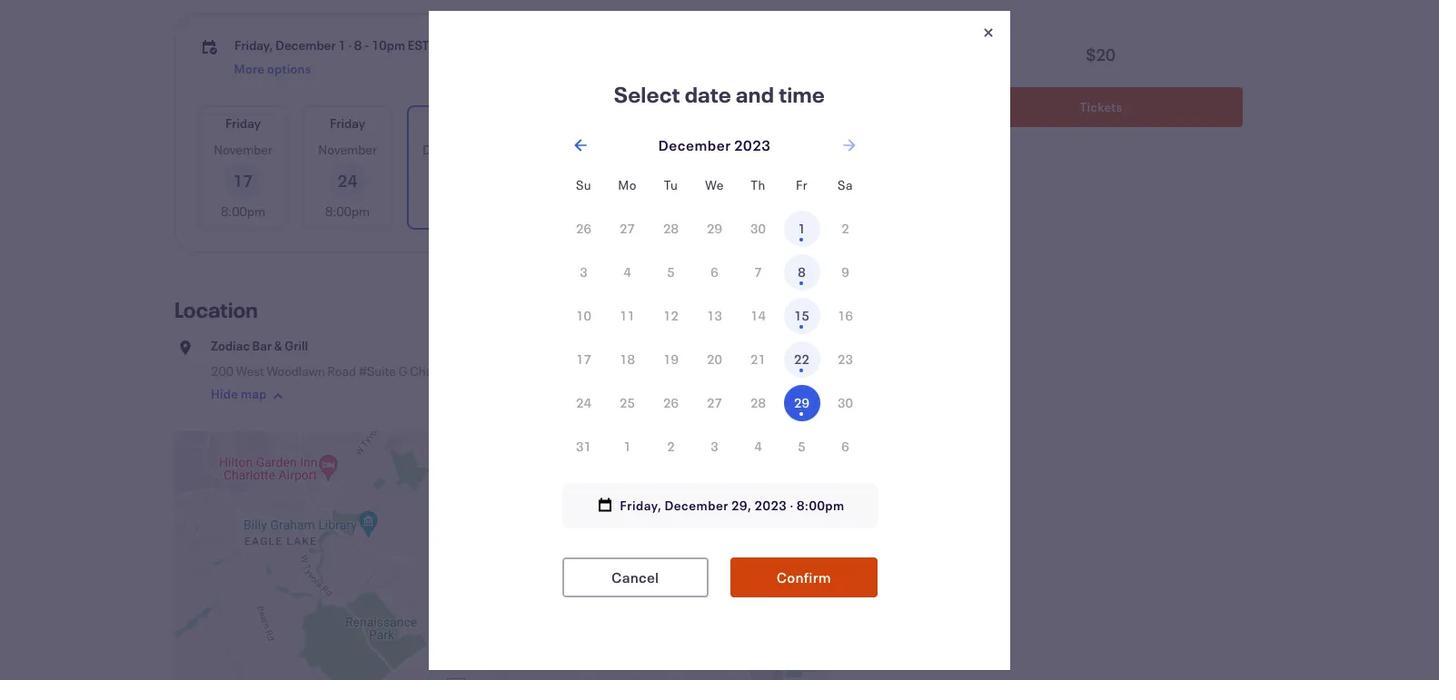 Task type: vqa. For each thing, say whether or not it's contained in the screenshot.
3rd Follow button from the right
no



Task type: locate. For each thing, give the bounding box(es) containing it.
28 button
[[653, 210, 689, 247], [740, 385, 777, 421]]

3 up friday, december 29, 2023 · 8:00pm
[[711, 438, 719, 455]]

2 vertical spatial 1
[[624, 438, 631, 455]]

29
[[707, 219, 722, 237], [794, 394, 810, 411]]

6 button
[[697, 254, 733, 290], [827, 428, 864, 465]]

1 vertical spatial friday,
[[620, 497, 662, 514]]

22 button
[[784, 341, 820, 378]]

december link
[[513, 107, 600, 228]]

1 down 25 button
[[624, 438, 631, 455]]

december
[[275, 36, 336, 54], [423, 141, 482, 158], [527, 141, 586, 158], [632, 141, 691, 158], [665, 497, 729, 514]]

0 horizontal spatial 5
[[667, 263, 675, 280]]

friday, december 1 · 8 - 10pm est
[[234, 36, 429, 54]]

1 button down friday 'element'
[[784, 210, 820, 247]]

1 friday from the left
[[225, 115, 261, 132]]

west
[[236, 363, 264, 380]]

2 friday from the left
[[330, 115, 365, 132]]

17 inside 17 button
[[576, 350, 592, 368]]

select date and time
[[614, 80, 825, 109]]

road
[[327, 363, 356, 380]]

31 button
[[566, 428, 602, 465]]

1 horizontal spatial 28 button
[[740, 385, 777, 421]]

0 vertical spatial 30
[[751, 219, 766, 237]]

0 vertical spatial 4
[[624, 263, 631, 280]]

1 horizontal spatial 8
[[798, 263, 806, 280]]

1 horizontal spatial 26
[[663, 394, 679, 411]]

fr
[[796, 176, 808, 193]]

row group containing 26
[[562, 207, 867, 468]]

0 vertical spatial 30 button
[[740, 210, 777, 247]]

0 vertical spatial 26 button
[[566, 210, 602, 247]]

0 vertical spatial 28
[[663, 219, 679, 237]]

0 horizontal spatial 27
[[620, 219, 635, 237]]

28 down 21 button
[[751, 394, 766, 411]]

1 horizontal spatial 27 button
[[697, 385, 733, 421]]

25 button
[[609, 385, 646, 421]]

26 button down 19 button
[[653, 385, 689, 421]]

friday for 24
[[330, 115, 365, 132]]

3 friday from the left
[[434, 115, 470, 132]]

4 friday from the left
[[643, 115, 679, 132]]

0 vertical spatial 5 button
[[653, 254, 689, 290]]

0 vertical spatial 2
[[842, 219, 849, 237]]

27
[[620, 219, 635, 237], [707, 394, 722, 411]]

zodiac
[[211, 337, 250, 354]]

30 button down options in the right top of the page
[[740, 210, 777, 247]]

1 horizontal spatial 29
[[794, 394, 810, 411]]

29 down "22" button
[[794, 394, 810, 411]]

1
[[338, 36, 346, 54], [798, 219, 806, 237], [624, 438, 631, 455]]

11
[[620, 307, 635, 324]]

1 november from the left
[[214, 141, 272, 158]]

8 right 7
[[798, 263, 806, 280]]

1 vertical spatial 26 button
[[653, 385, 689, 421]]

friday for 17
[[225, 115, 261, 132]]

row group
[[562, 207, 867, 468]]

15 down the 8 button
[[794, 307, 810, 324]]

2 button up 9
[[827, 210, 864, 247]]

13 button
[[697, 298, 733, 334]]

0 vertical spatial 4 button
[[609, 254, 646, 290]]

1 horizontal spatial 3
[[711, 438, 719, 455]]

sa
[[838, 176, 853, 193]]

1 vertical spatial 28
[[751, 394, 766, 411]]

27 down 20 button
[[707, 394, 722, 411]]

cancel button
[[562, 558, 709, 598]]

5 down "22" button
[[798, 438, 806, 455]]

1 horizontal spatial 15
[[794, 307, 810, 324]]

2 for the topmost '2' button
[[842, 219, 849, 237]]

29 down wednesday element
[[707, 219, 722, 237]]

4 button up '11'
[[609, 254, 646, 290]]

0 vertical spatial 2 button
[[827, 210, 864, 247]]

29 button
[[697, 210, 733, 247], [784, 385, 820, 421]]

su
[[576, 176, 592, 193]]

20
[[707, 350, 722, 368]]

row group inside select date and time alert dialog
[[562, 207, 867, 468]]

1 vertical spatial 28 button
[[740, 385, 777, 421]]

2 button
[[827, 210, 864, 247], [653, 428, 689, 465]]

0 horizontal spatial 30
[[751, 219, 766, 237]]

30 button down 23 button
[[827, 385, 864, 421]]

1 vertical spatial 3
[[711, 438, 719, 455]]

6
[[711, 263, 719, 280], [842, 438, 849, 455]]

3 button up '10'
[[566, 254, 602, 290]]

12 button
[[653, 298, 689, 334]]

15 right mo
[[651, 170, 671, 192]]

1 vertical spatial 4
[[755, 438, 762, 455]]

0 horizontal spatial ·
[[348, 36, 352, 54]]

2 down the saturday element
[[842, 219, 849, 237]]

wednesday element
[[693, 163, 737, 207]]

november for 17
[[214, 141, 272, 158]]

27 button down monday element
[[609, 210, 646, 247]]

28 down the tuesday element
[[663, 219, 679, 237]]

0 horizontal spatial 1 button
[[609, 428, 646, 465]]

0 horizontal spatial 29 button
[[697, 210, 733, 247]]

1 horizontal spatial 3 button
[[697, 428, 733, 465]]

5 up "12"
[[667, 263, 675, 280]]

4 up '11'
[[624, 263, 631, 280]]

0 horizontal spatial 1
[[338, 36, 346, 54]]

1 horizontal spatial ·
[[790, 497, 794, 514]]

1 vertical spatial 29 button
[[784, 385, 820, 421]]

0 vertical spatial 27
[[620, 219, 635, 237]]

0 horizontal spatial 29
[[707, 219, 722, 237]]

0 horizontal spatial 28
[[663, 219, 679, 237]]

6 button up 13
[[697, 254, 733, 290]]

0 horizontal spatial 24
[[338, 170, 358, 192]]

1 horizontal spatial 4
[[755, 438, 762, 455]]

14
[[751, 307, 766, 324]]

27 down monday element
[[620, 219, 635, 237]]

·
[[348, 36, 352, 54], [790, 497, 794, 514]]

1 horizontal spatial 17
[[576, 350, 592, 368]]

4 button up '2023'
[[740, 428, 777, 465]]

1 vertical spatial 5 button
[[784, 428, 820, 465]]

0 vertical spatial 3 button
[[566, 254, 602, 290]]

2 up friday, december 29, 2023 · 8:00pm
[[667, 438, 675, 455]]

6 up 13
[[711, 263, 719, 280]]

0 horizontal spatial 17
[[233, 170, 253, 192]]

0 vertical spatial 5
[[667, 263, 675, 280]]

0 vertical spatial 8
[[354, 36, 362, 54]]

1 horizontal spatial 26 button
[[653, 385, 689, 421]]

6 button down 23 button
[[827, 428, 864, 465]]

1 vertical spatial 3 button
[[697, 428, 733, 465]]

1 horizontal spatial 24
[[576, 394, 592, 411]]

29 button down wednesday element
[[697, 210, 733, 247]]

0 vertical spatial 1
[[338, 36, 346, 54]]

5
[[667, 263, 675, 280], [798, 438, 806, 455]]

1 horizontal spatial 2 button
[[827, 210, 864, 247]]

1 vertical spatial ·
[[790, 497, 794, 514]]

1 vertical spatial 30
[[838, 394, 853, 411]]

5 button up '2023'
[[784, 428, 820, 465]]

17 button
[[566, 341, 602, 378]]

3
[[580, 263, 588, 280], [711, 438, 719, 455]]

more
[[750, 162, 779, 179]]

0 horizontal spatial 2
[[667, 438, 675, 455]]

9 button
[[827, 254, 864, 290]]

0 horizontal spatial 30 button
[[740, 210, 777, 247]]

19 button
[[653, 341, 689, 378]]

15 inside button
[[794, 307, 810, 324]]

26 for the bottommost 26 button
[[663, 394, 679, 411]]

1 horizontal spatial friday,
[[620, 497, 662, 514]]

charlotte,
[[410, 363, 467, 380]]

time
[[779, 80, 825, 109]]

8:00pm
[[221, 203, 265, 220], [325, 203, 370, 220], [430, 203, 474, 220], [797, 497, 845, 514]]

0 horizontal spatial 2 button
[[653, 428, 689, 465]]

1 down friday 'element'
[[798, 219, 806, 237]]

17
[[233, 170, 253, 192], [576, 350, 592, 368]]

monday element
[[606, 163, 649, 207]]

2 november from the left
[[318, 141, 377, 158]]

7 button
[[740, 254, 777, 290]]

1 horizontal spatial 28
[[751, 394, 766, 411]]

23
[[838, 350, 853, 368]]

26 down sunday element
[[576, 219, 592, 237]]

friday, for friday, december 29, 2023 · 8:00pm
[[620, 497, 662, 514]]

mo
[[618, 176, 637, 193]]

bar
[[252, 337, 272, 354]]

23 button
[[827, 341, 864, 378]]

19
[[663, 350, 679, 368]]

8
[[354, 36, 362, 54], [798, 263, 806, 280]]

zodiac bar & grill 200 west woodlawn road #suite g charlotte, nc 28217
[[211, 337, 527, 380]]

2023
[[755, 497, 787, 514]]

3 button up friday, december 29, 2023 · 8:00pm
[[697, 428, 733, 465]]

8 inside button
[[798, 263, 806, 280]]

1 horizontal spatial 1
[[624, 438, 631, 455]]

friday, for friday, december 1 · 8 - 10pm est
[[234, 36, 273, 54]]

1 vertical spatial 27
[[707, 394, 722, 411]]

1 button down 25 button
[[609, 428, 646, 465]]

30 down options in the right top of the page
[[751, 219, 766, 237]]

5 button up "12"
[[653, 254, 689, 290]]

200
[[211, 363, 234, 380]]

0 horizontal spatial 15
[[651, 170, 671, 192]]

friday
[[225, 115, 261, 132], [330, 115, 365, 132], [434, 115, 470, 132], [643, 115, 679, 132]]

0 vertical spatial 17
[[233, 170, 253, 192]]

26
[[576, 219, 592, 237], [663, 394, 679, 411]]

1 button
[[784, 210, 820, 247], [609, 428, 646, 465]]

more options
[[744, 162, 787, 199]]

0 horizontal spatial 4
[[624, 263, 631, 280]]

1 horizontal spatial 5
[[798, 438, 806, 455]]

28 button down the tuesday element
[[653, 210, 689, 247]]

map region
[[167, 413, 865, 681]]

8 left -
[[354, 36, 362, 54]]

5 button
[[653, 254, 689, 290], [784, 428, 820, 465]]

1 vertical spatial 30 button
[[827, 385, 864, 421]]

friday,
[[234, 36, 273, 54], [620, 497, 662, 514]]

0 horizontal spatial 3
[[580, 263, 588, 280]]

18 button
[[609, 341, 646, 378]]

1 horizontal spatial 6
[[842, 438, 849, 455]]

november
[[214, 141, 272, 158], [318, 141, 377, 158]]

26 button
[[566, 210, 602, 247], [653, 385, 689, 421]]

9
[[842, 263, 849, 280]]

december inside select date and time alert dialog
[[665, 497, 729, 514]]

4
[[624, 263, 631, 280], [755, 438, 762, 455]]

0 horizontal spatial 6 button
[[697, 254, 733, 290]]

· right '2023'
[[790, 497, 794, 514]]

1 vertical spatial 5
[[798, 438, 806, 455]]

1 vertical spatial 4 button
[[740, 428, 777, 465]]

grid containing su
[[562, 163, 867, 468]]

1 horizontal spatial 6 button
[[827, 428, 864, 465]]

friday, inside select date and time alert dialog
[[620, 497, 662, 514]]

6 down 23 button
[[842, 438, 849, 455]]

1 vertical spatial 17
[[576, 350, 592, 368]]

1 horizontal spatial 2
[[842, 219, 849, 237]]

2 button up friday, december 29, 2023 · 8:00pm
[[653, 428, 689, 465]]

10
[[576, 307, 592, 324]]

go to previous month image
[[571, 136, 589, 154]]

30 button
[[740, 210, 777, 247], [827, 385, 864, 421]]

options
[[744, 182, 787, 199]]

3 button
[[566, 254, 602, 290], [697, 428, 733, 465]]

0 vertical spatial 15
[[651, 170, 671, 192]]

22
[[794, 350, 810, 368]]

26 down 19 button
[[663, 394, 679, 411]]

1 vertical spatial 24
[[576, 394, 592, 411]]

· left -
[[348, 36, 352, 54]]

more options button
[[722, 107, 809, 228]]

0 vertical spatial 26
[[576, 219, 592, 237]]

sunday element
[[562, 163, 606, 207]]

1 horizontal spatial november
[[318, 141, 377, 158]]

1 left -
[[338, 36, 346, 54]]

4 for the rightmost 4 button
[[755, 438, 762, 455]]

4 button
[[609, 254, 646, 290], [740, 428, 777, 465]]

20 button
[[697, 341, 733, 378]]

30 down 23 button
[[838, 394, 853, 411]]

grid
[[562, 163, 867, 468]]

1 vertical spatial 2
[[667, 438, 675, 455]]

12
[[663, 307, 679, 324]]

4 up '2023'
[[755, 438, 762, 455]]

29 button down "22" button
[[784, 385, 820, 421]]

0 horizontal spatial 26 button
[[566, 210, 602, 247]]

27 button down 20 button
[[697, 385, 733, 421]]

0 horizontal spatial november
[[214, 141, 272, 158]]

0 horizontal spatial 26
[[576, 219, 592, 237]]

3 up '10'
[[580, 263, 588, 280]]

1 vertical spatial 8
[[798, 263, 806, 280]]

15
[[651, 170, 671, 192], [794, 307, 810, 324]]

grid inside select date and time alert dialog
[[562, 163, 867, 468]]

0 vertical spatial 6 button
[[697, 254, 733, 290]]

0 vertical spatial 3
[[580, 263, 588, 280]]

28 button down 21 button
[[740, 385, 777, 421]]

26 button down sunday element
[[566, 210, 602, 247]]

1 vertical spatial 1
[[798, 219, 806, 237]]

0 horizontal spatial 5 button
[[653, 254, 689, 290]]

1 horizontal spatial 30
[[838, 394, 853, 411]]

27 button
[[609, 210, 646, 247], [697, 385, 733, 421]]

1 vertical spatial 15
[[794, 307, 810, 324]]

27 for 27 button to the top
[[620, 219, 635, 237]]



Task type: describe. For each thing, give the bounding box(es) containing it.
16 button
[[827, 298, 864, 334]]

28217
[[489, 363, 527, 380]]

est
[[408, 36, 429, 54]]

0 horizontal spatial 4 button
[[609, 254, 646, 290]]

24 inside button
[[576, 394, 592, 411]]

18
[[620, 350, 635, 368]]

0 vertical spatial 24
[[338, 170, 358, 192]]

1 horizontal spatial 4 button
[[740, 428, 777, 465]]

4 for leftmost 4 button
[[624, 263, 631, 280]]

we
[[705, 176, 724, 193]]

&
[[274, 337, 282, 354]]

8:00pm inside select date and time alert dialog
[[797, 497, 845, 514]]

1 horizontal spatial 29 button
[[784, 385, 820, 421]]

$20
[[1087, 44, 1116, 65]]

friday, december 29, 2023 · 8:00pm
[[620, 497, 845, 514]]

1 vertical spatial 6 button
[[827, 428, 864, 465]]

24 button
[[566, 385, 602, 421]]

grill
[[285, 337, 308, 354]]

cancel
[[612, 568, 659, 587]]

1 vertical spatial 27 button
[[697, 385, 733, 421]]

25
[[620, 394, 635, 411]]

30 for rightmost 30 button
[[838, 394, 853, 411]]

7
[[755, 263, 762, 280]]

21 button
[[740, 341, 777, 378]]

confirm button
[[731, 558, 877, 598]]

15 button
[[784, 298, 820, 334]]

location
[[174, 295, 258, 324]]

8 button
[[784, 254, 820, 290]]

10pm
[[372, 36, 405, 54]]

g
[[399, 363, 408, 380]]

1 vertical spatial 29
[[794, 394, 810, 411]]

30 for 30 button to the left
[[751, 219, 766, 237]]

friday element
[[780, 163, 824, 207]]

1 horizontal spatial 30 button
[[827, 385, 864, 421]]

26 for the topmost 26 button
[[576, 219, 592, 237]]

tuesday element
[[649, 163, 693, 207]]

date
[[685, 80, 732, 109]]

0 vertical spatial 27 button
[[609, 210, 646, 247]]

tu
[[664, 176, 678, 193]]

1 horizontal spatial 5 button
[[784, 428, 820, 465]]

1 vertical spatial 2 button
[[653, 428, 689, 465]]

and
[[736, 80, 775, 109]]

29,
[[732, 497, 752, 514]]

· inside select date and time alert dialog
[[790, 497, 794, 514]]

friday for 15
[[643, 115, 679, 132]]

2 for '2' button to the bottom
[[667, 438, 675, 455]]

select
[[614, 80, 681, 109]]

2 horizontal spatial 1
[[798, 219, 806, 237]]

10 button
[[566, 298, 602, 334]]

0 vertical spatial ·
[[348, 36, 352, 54]]

saturday element
[[824, 163, 867, 207]]

nc
[[469, 363, 487, 380]]

0 vertical spatial 6
[[711, 263, 719, 280]]

1 horizontal spatial 1 button
[[784, 210, 820, 247]]

13
[[707, 307, 722, 324]]

woodlawn
[[267, 363, 325, 380]]

#suite
[[359, 363, 396, 380]]

31
[[576, 438, 592, 455]]

select date and time alert dialog
[[0, 0, 1439, 681]]

-
[[364, 36, 369, 54]]

th
[[751, 176, 766, 193]]

go to next month image
[[840, 136, 858, 154]]

thursday element
[[737, 163, 780, 207]]

11 button
[[609, 298, 646, 334]]

16
[[838, 307, 853, 324]]

0 horizontal spatial 8
[[354, 36, 362, 54]]

0 horizontal spatial 28 button
[[653, 210, 689, 247]]

confirm
[[777, 568, 831, 587]]

27 for 27 button to the bottom
[[707, 394, 722, 411]]

november for 24
[[318, 141, 377, 158]]

14 button
[[740, 298, 777, 334]]

21
[[751, 350, 766, 368]]

0 vertical spatial 29 button
[[697, 210, 733, 247]]



